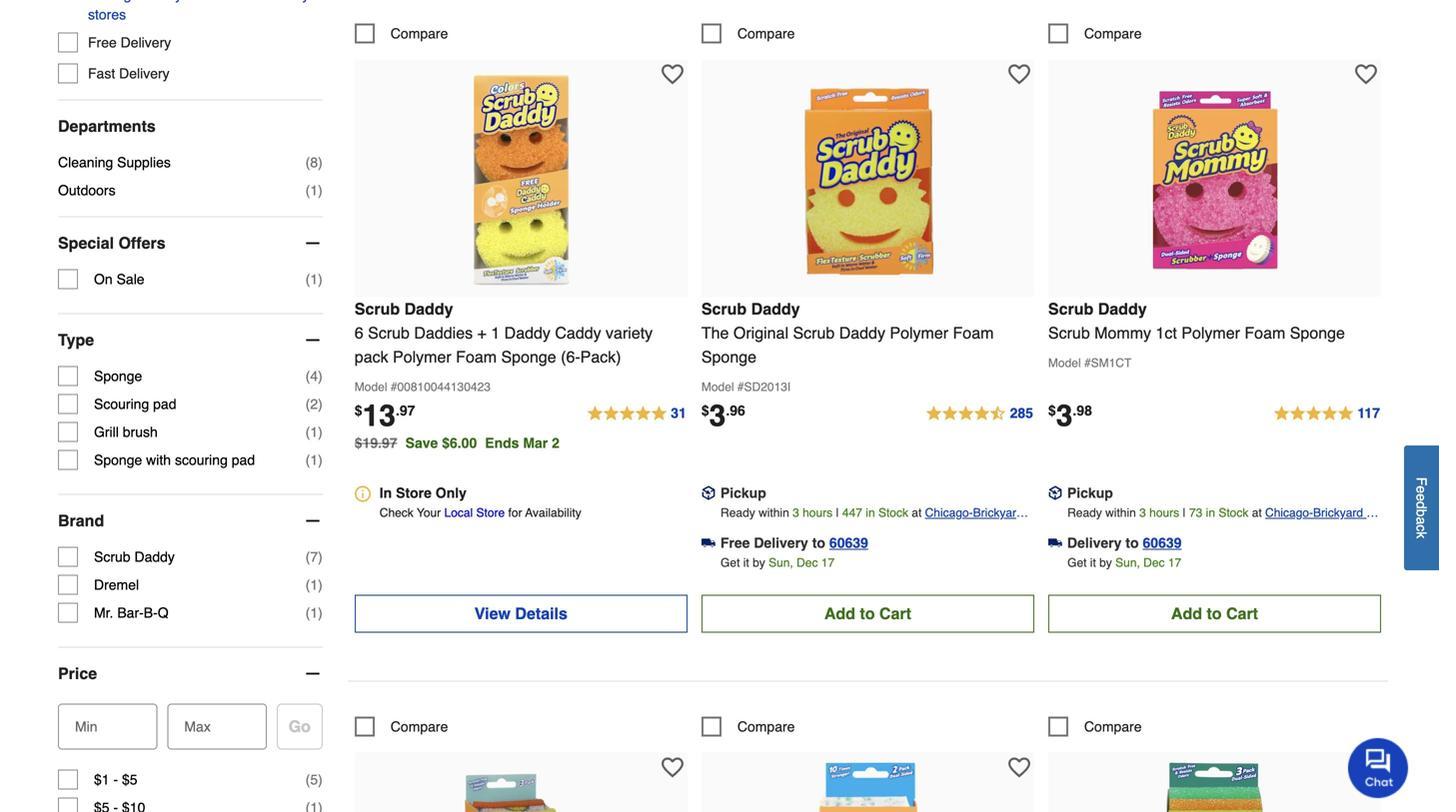 Task type: locate. For each thing, give the bounding box(es) containing it.
local store link
[[444, 506, 505, 520]]

within
[[759, 506, 789, 520], [1106, 506, 1136, 520]]

scrub daddy scrub mommy 1ct polymer foam sponge
[[1048, 300, 1345, 342]]

$ inside $ 13 .97
[[355, 403, 362, 419]]

17 down free delivery to 60639
[[821, 556, 835, 570]]

pickup image
[[701, 486, 715, 500]]

sponge left "(6-"
[[501, 348, 556, 366]]

1 horizontal spatial get
[[1068, 556, 1087, 570]]

2 add from the left
[[1171, 605, 1202, 623]]

pickup for free
[[720, 485, 766, 501]]

1 horizontal spatial add to cart
[[1171, 605, 1258, 623]]

e
[[1414, 486, 1430, 494], [1414, 494, 1430, 501]]

2 60639 button from the left
[[1143, 533, 1182, 553]]

0 horizontal spatial cart
[[879, 605, 911, 623]]

at
[[912, 506, 922, 520], [1252, 506, 1262, 520]]

in
[[866, 506, 875, 520], [1206, 506, 1215, 520]]

stock inside ready within 3 hours | 447 in stock at chicago-brickyard lowe's
[[878, 506, 908, 520]]

4 ) from the top
[[318, 368, 323, 384]]

heart outline image for the scrub daddy scour daddy polymer foam scouring pad (3-pack) image
[[661, 757, 683, 779]]

model left sm1ct
[[1048, 356, 1081, 370]]

) for grill brush
[[318, 424, 323, 440]]

( for dremel
[[306, 577, 310, 593]]

get it by sun, dec 17
[[721, 556, 835, 570], [1068, 556, 1182, 570]]

3 right 31
[[709, 399, 726, 433]]

1 horizontal spatial chicago-brickyard lowe's button
[[1265, 503, 1381, 540]]

1 5 stars image from the left
[[586, 402, 687, 426]]

0 horizontal spatial pickup
[[720, 485, 766, 501]]

3 ( 1 ) from the top
[[306, 424, 323, 440]]

2 sun, from the left
[[1116, 556, 1140, 570]]

scouring pad
[[94, 396, 176, 412]]

( 1 ) for outdoors
[[306, 182, 323, 198]]

| for to
[[836, 506, 839, 520]]

model for 6 scrub daddies + 1 daddy caddy variety pack polymer foam sponge (6-pack)
[[355, 380, 387, 394]]

( for scrub daddy
[[306, 549, 310, 565]]

chicago-brickyard lowe's button
[[925, 503, 1034, 540], [1265, 503, 1381, 540]]

$ 3 .96
[[701, 399, 745, 433]]

2 17 from the left
[[1168, 556, 1182, 570]]

in right 447
[[866, 506, 875, 520]]

0 horizontal spatial foam
[[456, 348, 497, 366]]

compare
[[391, 25, 448, 41], [737, 25, 795, 41], [1084, 25, 1142, 41], [391, 719, 448, 735], [737, 719, 795, 735], [1084, 719, 1142, 735]]

2 at from the left
[[1252, 506, 1262, 520]]

add to cart down ready within 3 hours | 447 in stock at chicago-brickyard lowe's
[[824, 605, 911, 623]]

0 horizontal spatial add to cart button
[[701, 595, 1034, 633]]

get it by sun, dec 17 for delivery
[[721, 556, 835, 570]]

1 horizontal spatial 5 stars image
[[1273, 402, 1381, 426]]

2 by from the left
[[1100, 556, 1112, 570]]

ready within 3 hours | 447 in stock at chicago-brickyard lowe's
[[721, 506, 1026, 540]]

0 horizontal spatial free
[[88, 35, 117, 51]]

9 ( from the top
[[306, 577, 310, 593]]

2 stock from the left
[[1219, 506, 1249, 520]]

5
[[310, 772, 318, 788]]

compare inside 999930084 element
[[737, 25, 795, 41]]

lowe's for delivery to 60639
[[1265, 526, 1302, 540]]

1 cart from the left
[[879, 605, 911, 623]]

get down delivery to 60639
[[1068, 556, 1087, 570]]

) for cleaning supplies
[[318, 155, 323, 170]]

hours for 60639
[[1150, 506, 1180, 520]]

0 horizontal spatial 60639 button
[[829, 533, 868, 553]]

compare for 5014248759 "element"
[[391, 25, 448, 41]]

in for free delivery to 60639
[[866, 506, 875, 520]]

free for free delivery
[[88, 35, 117, 51]]

0 horizontal spatial 17
[[821, 556, 835, 570]]

add down delivery to 60639
[[1171, 605, 1202, 623]]

pickup right pickup icon
[[1067, 485, 1113, 501]]

1 horizontal spatial brickyard
[[973, 506, 1023, 520]]

13
[[362, 399, 396, 433]]

hours
[[803, 506, 833, 520], [1150, 506, 1180, 520]]

1 vertical spatial store
[[476, 506, 505, 520]]

2 ) from the top
[[318, 182, 323, 198]]

0 horizontal spatial add
[[824, 605, 855, 623]]

0 vertical spatial free
[[88, 35, 117, 51]]

1 horizontal spatial |
[[1183, 506, 1186, 520]]

foam right 1ct
[[1245, 324, 1286, 342]]

2 | from the left
[[1183, 506, 1186, 520]]

2 chicago-brickyard lowe's button from the left
[[1265, 503, 1381, 540]]

with
[[146, 452, 171, 468]]

add down free delivery to 60639
[[824, 605, 855, 623]]

0 horizontal spatial 2
[[310, 396, 318, 412]]

1 minus image from the top
[[303, 233, 323, 253]]

0 horizontal spatial $
[[355, 403, 362, 419]]

lowe's inside ready within 3 hours | 447 in stock at chicago-brickyard lowe's
[[925, 526, 962, 540]]

daddy for scrub daddy the original scrub daddy polymer foam sponge
[[751, 300, 800, 318]]

compare for 5001634649 element
[[1084, 25, 1142, 41]]

free
[[88, 35, 117, 51], [720, 535, 750, 551]]

cart down ready within 3 hours | 447 in stock at chicago-brickyard lowe's
[[879, 605, 911, 623]]

1 horizontal spatial it
[[1090, 556, 1096, 570]]

+
[[477, 324, 487, 342]]

# up .97
[[391, 380, 397, 394]]

1 horizontal spatial chicago-
[[925, 506, 973, 520]]

2 minus image from the top
[[303, 330, 323, 350]]

model up 13
[[355, 380, 387, 394]]

pickup for delivery
[[1067, 485, 1113, 501]]

17
[[821, 556, 835, 570], [1168, 556, 1182, 570]]

chicago-brickyard lowe's & nearby stores
[[88, 0, 309, 23]]

0 vertical spatial heart outline image
[[661, 63, 683, 85]]

chicago-brickyard lowe's button for delivery to 60639
[[1265, 503, 1381, 540]]

sponge up 117 button
[[1290, 324, 1345, 342]]

( 1 ) for mr. bar-b-q
[[306, 605, 323, 621]]

2 cart from the left
[[1226, 605, 1258, 623]]

1 for mr. bar-b-q
[[310, 605, 318, 621]]

departments
[[58, 117, 156, 136]]

daddy inside scrub daddy scrub mommy 1ct polymer foam sponge
[[1098, 300, 1147, 318]]

0 horizontal spatial chicago-brickyard lowe's button
[[925, 503, 1034, 540]]

f e e d b a c k button
[[1404, 446, 1439, 571]]

0 horizontal spatial add to cart
[[824, 605, 911, 623]]

min
[[75, 719, 98, 735]]

by for free
[[753, 556, 765, 570]]

999930084 element
[[701, 23, 795, 43]]

within up delivery to 60639
[[1106, 506, 1136, 520]]

dec down free delivery to 60639
[[797, 556, 818, 570]]

at right 73
[[1252, 506, 1262, 520]]

2
[[310, 396, 318, 412], [552, 435, 560, 451]]

1 it from the left
[[743, 556, 749, 570]]

2 right mar
[[552, 435, 560, 451]]

brickyard inside ready within 3 hours | 447 in stock at chicago-brickyard lowe's
[[973, 506, 1023, 520]]

within for delivery
[[759, 506, 789, 520]]

1 horizontal spatial add to cart button
[[1048, 595, 1381, 633]]

truck filled image down pickup image
[[701, 536, 715, 550]]

pickup right pickup image
[[720, 485, 766, 501]]

| inside ready within 3 hours | 73 in stock at chicago-brickyard lowe's
[[1183, 506, 1186, 520]]

5 ( from the top
[[306, 396, 310, 412]]

0 horizontal spatial #
[[391, 380, 397, 394]]

chicago- right 73
[[1265, 506, 1313, 520]]

5 stars image containing 31
[[586, 402, 687, 426]]

1 vertical spatial free
[[720, 535, 750, 551]]

1 horizontal spatial by
[[1100, 556, 1112, 570]]

cart down ready within 3 hours | 73 in stock at chicago-brickyard lowe's
[[1226, 605, 1258, 623]]

3 up delivery to 60639
[[1140, 506, 1146, 520]]

1 horizontal spatial dec
[[1144, 556, 1165, 570]]

0 horizontal spatial brickyard
[[144, 0, 202, 3]]

0 horizontal spatial get
[[721, 556, 740, 570]]

store
[[396, 485, 432, 501], [476, 506, 505, 520]]

$ right 31
[[701, 403, 709, 419]]

compare for 1002831902 element
[[391, 719, 448, 735]]

within up free delivery to 60639
[[759, 506, 789, 520]]

e up b
[[1414, 494, 1430, 501]]

add to cart button down ready within 3 hours | 447 in stock at chicago-brickyard lowe's
[[701, 595, 1034, 633]]

1 stock from the left
[[878, 506, 908, 520]]

scrub daddy 6 scrub daddies + 1 daddy caddy variety pack polymer foam sponge (6-pack) image
[[411, 69, 631, 289]]

view details link
[[355, 595, 687, 633]]

chicago-brickyard lowe's & nearby stores button
[[88, 0, 323, 25]]

$ inside '$ 3 .98'
[[1048, 403, 1056, 419]]

1 $ from the left
[[355, 403, 362, 419]]

$ left .98
[[1048, 403, 1056, 419]]

sponge inside scrub daddy the original scrub daddy polymer foam sponge
[[701, 348, 757, 366]]

5 ) from the top
[[318, 396, 323, 412]]

1 ready from the left
[[721, 506, 755, 520]]

get it by sun, dec 17 down free delivery to 60639
[[721, 556, 835, 570]]

3 ( from the top
[[306, 271, 310, 287]]

# for mommy
[[1084, 356, 1091, 370]]

compare inside 5014248759 "element"
[[391, 25, 448, 41]]

5 stars image containing 117
[[1273, 402, 1381, 426]]

1 horizontal spatial $
[[701, 403, 709, 419]]

price button
[[58, 648, 323, 700]]

( 8 )
[[306, 155, 323, 170]]

( for grill brush
[[306, 424, 310, 440]]

1 horizontal spatial get it by sun, dec 17
[[1068, 556, 1182, 570]]

$ for $ 3 .96
[[701, 403, 709, 419]]

2 5 stars image from the left
[[1273, 402, 1381, 426]]

foam down +
[[456, 348, 497, 366]]

2 dec from the left
[[1144, 556, 1165, 570]]

1 add from the left
[[824, 605, 855, 623]]

pad up brush at the left bottom of the page
[[153, 396, 176, 412]]

by down free delivery to 60639
[[753, 556, 765, 570]]

1 horizontal spatial store
[[476, 506, 505, 520]]

2 horizontal spatial brickyard
[[1313, 506, 1363, 520]]

1 for grill brush
[[310, 424, 318, 440]]

in inside ready within 3 hours | 447 in stock at chicago-brickyard lowe's
[[866, 506, 875, 520]]

4 ( 1 ) from the top
[[306, 452, 323, 468]]

1 heart outline image from the top
[[661, 63, 683, 85]]

$ inside $ 3 .96
[[701, 403, 709, 419]]

7 ) from the top
[[318, 452, 323, 468]]

add to cart down ready within 3 hours | 73 in stock at chicago-brickyard lowe's
[[1171, 605, 1258, 623]]

free delivery to 60639
[[720, 535, 868, 551]]

3 up free delivery to 60639
[[793, 506, 799, 520]]

1 vertical spatial pad
[[232, 452, 255, 468]]

minus image up ( 4 )
[[303, 330, 323, 350]]

ready up delivery to 60639
[[1068, 506, 1102, 520]]

e up d
[[1414, 486, 1430, 494]]

sun, down free delivery to 60639
[[769, 556, 793, 570]]

1 ( 1 ) from the top
[[306, 182, 323, 198]]

brickyard for delivery to
[[1313, 506, 1363, 520]]

in right 73
[[1206, 506, 1215, 520]]

1 hours from the left
[[803, 506, 833, 520]]

0 horizontal spatial ready
[[721, 506, 755, 520]]

minus image up go
[[303, 664, 323, 684]]

ready for delivery
[[1068, 506, 1102, 520]]

2 horizontal spatial chicago-
[[1265, 506, 1313, 520]]

type button
[[58, 314, 323, 366]]

0 horizontal spatial get it by sun, dec 17
[[721, 556, 835, 570]]

2 heart outline image from the top
[[661, 757, 683, 779]]

go button
[[277, 704, 323, 750]]

( for on sale
[[306, 271, 310, 287]]

1 | from the left
[[836, 506, 839, 520]]

1 truck filled image from the left
[[701, 536, 715, 550]]

0 vertical spatial store
[[396, 485, 432, 501]]

9 ) from the top
[[318, 577, 323, 593]]

8
[[310, 155, 318, 170]]

1 horizontal spatial free
[[720, 535, 750, 551]]

0 horizontal spatial |
[[836, 506, 839, 520]]

5 stars image
[[586, 402, 687, 426], [1273, 402, 1381, 426]]

type
[[58, 331, 94, 349]]

1 horizontal spatial lowe's
[[925, 526, 962, 540]]

| left 73
[[1183, 506, 1186, 520]]

b
[[1414, 509, 1430, 517]]

2 horizontal spatial $
[[1048, 403, 1056, 419]]

2 get it by sun, dec 17 from the left
[[1068, 556, 1182, 570]]

ready inside ready within 3 hours | 73 in stock at chicago-brickyard lowe's
[[1068, 506, 1102, 520]]

lowe's inside ready within 3 hours | 73 in stock at chicago-brickyard lowe's
[[1265, 526, 1302, 540]]

1 horizontal spatial ready
[[1068, 506, 1102, 520]]

11 ) from the top
[[318, 772, 323, 788]]

f
[[1414, 477, 1430, 486]]

3 $ from the left
[[1048, 403, 1056, 419]]

compare inside 5001634649 element
[[1084, 25, 1142, 41]]

chicago- inside ready within 3 hours | 447 in stock at chicago-brickyard lowe's
[[925, 506, 973, 520]]

foam up 285 button at right
[[953, 324, 994, 342]]

heart outline image for scrub daddy 6 scrub daddies + 1 daddy caddy variety pack polymer foam sponge (6-pack) image
[[661, 63, 683, 85]]

) for scouring pad
[[318, 396, 323, 412]]

nearby
[[266, 0, 309, 3]]

sponge
[[1290, 324, 1345, 342], [501, 348, 556, 366], [701, 348, 757, 366], [94, 368, 142, 384], [94, 452, 142, 468]]

to
[[812, 535, 825, 551], [1126, 535, 1139, 551], [860, 605, 875, 623], [1207, 605, 1222, 623]]

1 pickup from the left
[[720, 485, 766, 501]]

1 17 from the left
[[821, 556, 835, 570]]

compare inside 1002831902 element
[[391, 719, 448, 735]]

# up .96
[[737, 380, 744, 394]]

2 down 4
[[310, 396, 318, 412]]

| for 60639
[[1183, 506, 1186, 520]]

6 ) from the top
[[318, 424, 323, 440]]

get it by sun, dec 17 down delivery to 60639
[[1068, 556, 1182, 570]]

get
[[721, 556, 740, 570], [1068, 556, 1087, 570]]

1 horizontal spatial pad
[[232, 452, 255, 468]]

0 horizontal spatial stock
[[878, 506, 908, 520]]

0 horizontal spatial dec
[[797, 556, 818, 570]]

daddy
[[404, 300, 453, 318], [751, 300, 800, 318], [1098, 300, 1147, 318], [504, 324, 551, 342], [839, 324, 885, 342], [134, 549, 175, 565]]

it down free delivery to 60639
[[743, 556, 749, 570]]

| left 447
[[836, 506, 839, 520]]

3 ) from the top
[[318, 271, 323, 287]]

1 for sponge with scouring pad
[[310, 452, 318, 468]]

|
[[836, 506, 839, 520], [1183, 506, 1186, 520]]

truck filled image down pickup icon
[[1048, 536, 1062, 550]]

2 $ from the left
[[701, 403, 709, 419]]

truck filled image for free
[[701, 536, 715, 550]]

1 by from the left
[[753, 556, 765, 570]]

2 add to cart from the left
[[1171, 605, 1258, 623]]

2 get from the left
[[1068, 556, 1087, 570]]

brickyard inside chicago-brickyard lowe's & nearby stores
[[144, 0, 202, 3]]

dremel
[[94, 577, 139, 593]]

brickyard
[[144, 0, 202, 3], [973, 506, 1023, 520], [1313, 506, 1363, 520]]

sun, down delivery to 60639
[[1116, 556, 1140, 570]]

0 horizontal spatial by
[[753, 556, 765, 570]]

add to cart button down ready within 3 hours | 73 in stock at chicago-brickyard lowe's
[[1048, 595, 1381, 633]]

hours for to
[[803, 506, 833, 520]]

2 add to cart button from the left
[[1048, 595, 1381, 633]]

3 minus image from the top
[[303, 511, 323, 531]]

truck filled image for delivery
[[1048, 536, 1062, 550]]

( 1 ) for sponge with scouring pad
[[306, 452, 323, 468]]

2 horizontal spatial polymer
[[1182, 324, 1240, 342]]

heart outline image
[[661, 63, 683, 85], [661, 757, 683, 779]]

2 truck filled image from the left
[[1048, 536, 1062, 550]]

1 horizontal spatial pickup
[[1067, 485, 1113, 501]]

in inside ready within 3 hours | 73 in stock at chicago-brickyard lowe's
[[1206, 506, 1215, 520]]

0 horizontal spatial polymer
[[393, 348, 451, 366]]

add to cart button
[[701, 595, 1034, 633], [1048, 595, 1381, 633]]

1 in from the left
[[866, 506, 875, 520]]

scrub daddy scour daddy polymer foam scouring pad (3-pack) image
[[411, 763, 631, 813]]

1 chicago-brickyard lowe's button from the left
[[925, 503, 1034, 540]]

1 horizontal spatial at
[[1252, 506, 1262, 520]]

stock right 73
[[1219, 506, 1249, 520]]

it down delivery to 60639
[[1090, 556, 1096, 570]]

( for $1 - $5
[[306, 772, 310, 788]]

$ up was price $19.97 element
[[355, 403, 362, 419]]

b-
[[144, 605, 158, 621]]

offers
[[118, 234, 166, 252]]

k
[[1414, 532, 1430, 539]]

model up $ 3 .96
[[701, 380, 734, 394]]

stock for free delivery to 60639
[[878, 506, 908, 520]]

1 add to cart from the left
[[824, 605, 911, 623]]

6 ( from the top
[[306, 424, 310, 440]]

scouring
[[175, 452, 228, 468]]

) for $1 - $5
[[318, 772, 323, 788]]

( 1 ) for on sale
[[306, 271, 323, 287]]

0 horizontal spatial hours
[[803, 506, 833, 520]]

1 horizontal spatial 17
[[1168, 556, 1182, 570]]

stock right 447
[[878, 506, 908, 520]]

minus image
[[303, 233, 323, 253], [303, 330, 323, 350], [303, 511, 323, 531], [303, 664, 323, 684]]

pack)
[[580, 348, 621, 366]]

1 horizontal spatial sun,
[[1116, 556, 1140, 570]]

ready up free delivery to 60639
[[721, 506, 755, 520]]

within inside ready within 3 hours | 73 in stock at chicago-brickyard lowe's
[[1106, 506, 1136, 520]]

store up your
[[396, 485, 432, 501]]

at inside ready within 3 hours | 447 in stock at chicago-brickyard lowe's
[[912, 506, 922, 520]]

1 vertical spatial heart outline image
[[661, 757, 683, 779]]

7 ( from the top
[[306, 452, 310, 468]]

hours left 73
[[1150, 506, 1180, 520]]

foam
[[953, 324, 994, 342], [1245, 324, 1286, 342], [456, 348, 497, 366]]

8 ( from the top
[[306, 549, 310, 565]]

heart outline image
[[1008, 63, 1030, 85], [1355, 63, 1377, 85], [1008, 757, 1030, 779], [1355, 757, 1377, 779]]

10 ( from the top
[[306, 605, 310, 621]]

1 at from the left
[[912, 506, 922, 520]]

60639 button for delivery to 60639
[[1143, 533, 1182, 553]]

scrub daddy scrub mommy 1ct polymer foam sponge image
[[1105, 69, 1325, 289]]

mr. bar-b-q
[[94, 605, 169, 621]]

foam inside scrub daddy scrub mommy 1ct polymer foam sponge
[[1245, 324, 1286, 342]]

2 horizontal spatial lowe's
[[1265, 526, 1302, 540]]

0 horizontal spatial chicago-
[[88, 0, 144, 3]]

17 for 60639
[[1168, 556, 1182, 570]]

1 dec from the left
[[797, 556, 818, 570]]

cart for 1st add to cart button from the right
[[1226, 605, 1258, 623]]

store left for
[[476, 506, 505, 520]]

0 horizontal spatial pad
[[153, 396, 176, 412]]

0 horizontal spatial at
[[912, 506, 922, 520]]

add for 1st add to cart button from the right
[[1171, 605, 1202, 623]]

0 horizontal spatial truck filled image
[[701, 536, 715, 550]]

brickyard inside ready within 3 hours | 73 in stock at chicago-brickyard lowe's
[[1313, 506, 1363, 520]]

1 horizontal spatial in
[[1206, 506, 1215, 520]]

2 hours from the left
[[1150, 506, 1180, 520]]

stock
[[878, 506, 908, 520], [1219, 506, 1249, 520]]

chicago- right 447
[[925, 506, 973, 520]]

dec for 60639
[[1144, 556, 1165, 570]]

0 horizontal spatial within
[[759, 506, 789, 520]]

ends mar 2 element
[[485, 435, 568, 451]]

( for scouring pad
[[306, 396, 310, 412]]

chicago-brickyard lowe's button for free delivery to 60639
[[925, 503, 1034, 540]]

0 horizontal spatial it
[[743, 556, 749, 570]]

0 vertical spatial 2
[[310, 396, 318, 412]]

in
[[380, 485, 392, 501]]

1 horizontal spatial 60639 button
[[1143, 533, 1182, 553]]

by down delivery to 60639
[[1100, 556, 1112, 570]]

2 in from the left
[[1206, 506, 1215, 520]]

1 horizontal spatial foam
[[953, 324, 994, 342]]

ready inside ready within 3 hours | 447 in stock at chicago-brickyard lowe's
[[721, 506, 755, 520]]

1 horizontal spatial hours
[[1150, 506, 1180, 520]]

1 horizontal spatial cart
[[1226, 605, 1258, 623]]

delivery to 60639
[[1067, 535, 1182, 551]]

1 horizontal spatial stock
[[1219, 506, 1249, 520]]

cart
[[879, 605, 911, 623], [1226, 605, 1258, 623]]

4.5 stars image
[[925, 402, 1034, 426]]

2 horizontal spatial model
[[1048, 356, 1081, 370]]

2 ready from the left
[[1068, 506, 1102, 520]]

pad right scouring
[[232, 452, 255, 468]]

1 sun, from the left
[[769, 556, 793, 570]]

2 pickup from the left
[[1067, 485, 1113, 501]]

chat invite button image
[[1348, 738, 1409, 799]]

4 ( from the top
[[306, 368, 310, 384]]

5 ( 1 ) from the top
[[306, 577, 323, 593]]

1 horizontal spatial #
[[737, 380, 744, 394]]

get down free delivery to 60639
[[721, 556, 740, 570]]

1 horizontal spatial within
[[1106, 506, 1136, 520]]

truck filled image
[[701, 536, 715, 550], [1048, 536, 1062, 550]]

1 ( from the top
[[306, 155, 310, 170]]

1 ) from the top
[[318, 155, 323, 170]]

sponge down the at the top of the page
[[701, 348, 757, 366]]

2 it from the left
[[1090, 556, 1096, 570]]

minus image inside price button
[[303, 664, 323, 684]]

) for sponge with scouring pad
[[318, 452, 323, 468]]

at inside ready within 3 hours | 73 in stock at chicago-brickyard lowe's
[[1252, 506, 1262, 520]]

minus image down 8
[[303, 233, 323, 253]]

cart for second add to cart button from right
[[879, 605, 911, 623]]

sponge inside scrub daddy scrub mommy 1ct polymer foam sponge
[[1290, 324, 1345, 342]]

chicago- up stores
[[88, 0, 144, 3]]

minus image inside type button
[[303, 330, 323, 350]]

1 horizontal spatial truck filled image
[[1048, 536, 1062, 550]]

1 horizontal spatial add
[[1171, 605, 1202, 623]]

stock inside ready within 3 hours | 73 in stock at chicago-brickyard lowe's
[[1219, 506, 1249, 520]]

4 minus image from the top
[[303, 664, 323, 684]]

| inside ready within 3 hours | 447 in stock at chicago-brickyard lowe's
[[836, 506, 839, 520]]

2 ( 1 ) from the top
[[306, 271, 323, 287]]

polymer inside scrub daddy scrub mommy 1ct polymer foam sponge
[[1182, 324, 1240, 342]]

compare inside 1003000838 element
[[737, 719, 795, 735]]

delivery for free delivery to 60639
[[754, 535, 808, 551]]

1 get it by sun, dec 17 from the left
[[721, 556, 835, 570]]

) for outdoors
[[318, 182, 323, 198]]

# up .98
[[1084, 356, 1091, 370]]

0 horizontal spatial lowe's
[[206, 0, 249, 3]]

2 ( from the top
[[306, 182, 310, 198]]

model # 00810044130423
[[355, 380, 491, 394]]

minus image inside special offers button
[[303, 233, 323, 253]]

) for scrub daddy
[[318, 549, 323, 565]]

1 horizontal spatial model
[[701, 380, 734, 394]]

hours inside ready within 3 hours | 73 in stock at chicago-brickyard lowe's
[[1150, 506, 1180, 520]]

2 horizontal spatial foam
[[1245, 324, 1286, 342]]

chicago- inside ready within 3 hours | 73 in stock at chicago-brickyard lowe's
[[1265, 506, 1313, 520]]

add
[[824, 605, 855, 623], [1171, 605, 1202, 623]]

compare inside 1002831914 element
[[1084, 719, 1142, 735]]

1 within from the left
[[759, 506, 789, 520]]

at right 447
[[912, 506, 922, 520]]

1 horizontal spatial 2
[[552, 435, 560, 451]]

within inside ready within 3 hours | 447 in stock at chicago-brickyard lowe's
[[759, 506, 789, 520]]

hours left 447
[[803, 506, 833, 520]]

1 for on sale
[[310, 271, 318, 287]]

was price $19.97 element
[[355, 430, 405, 451]]

1 60639 button from the left
[[829, 533, 868, 553]]

dec down delivery to 60639
[[1144, 556, 1165, 570]]

8 ) from the top
[[318, 549, 323, 565]]

0 horizontal spatial store
[[396, 485, 432, 501]]

delivery for fast delivery
[[119, 66, 170, 82]]

max
[[184, 719, 211, 735]]

2 horizontal spatial #
[[1084, 356, 1091, 370]]

17 down delivery to 60639
[[1168, 556, 1182, 570]]

hours inside ready within 3 hours | 447 in stock at chicago-brickyard lowe's
[[803, 506, 833, 520]]

0 horizontal spatial model
[[355, 380, 387, 394]]

10 ) from the top
[[318, 605, 323, 621]]

0 horizontal spatial 60639
[[829, 535, 868, 551]]

00810044130423
[[397, 380, 491, 394]]

polymer
[[890, 324, 949, 342], [1182, 324, 1240, 342], [393, 348, 451, 366]]

0 horizontal spatial in
[[866, 506, 875, 520]]

6 ( 1 ) from the top
[[306, 605, 323, 621]]

1 horizontal spatial polymer
[[890, 324, 949, 342]]

2 within from the left
[[1106, 506, 1136, 520]]

0 horizontal spatial sun,
[[769, 556, 793, 570]]

11 ( from the top
[[306, 772, 310, 788]]

check
[[380, 506, 414, 520]]

minus image up 7
[[303, 511, 323, 531]]

( for sponge
[[306, 368, 310, 384]]

1 e from the top
[[1414, 486, 1430, 494]]

minus image inside brand button
[[303, 511, 323, 531]]

1 horizontal spatial 60639
[[1143, 535, 1182, 551]]

minus image for price
[[303, 664, 323, 684]]

0 vertical spatial pad
[[153, 396, 176, 412]]

# for original
[[737, 380, 744, 394]]

0 horizontal spatial 5 stars image
[[586, 402, 687, 426]]

#
[[1084, 356, 1091, 370], [391, 380, 397, 394], [737, 380, 744, 394]]

1 get from the left
[[721, 556, 740, 570]]

ready
[[721, 506, 755, 520], [1068, 506, 1102, 520]]

mar
[[523, 435, 548, 451]]



Task type: vqa. For each thing, say whether or not it's contained in the screenshot.
Building Supplies link
no



Task type: describe. For each thing, give the bounding box(es) containing it.
fast delivery
[[88, 66, 170, 82]]

stock for delivery to 60639
[[1219, 506, 1249, 520]]

# for scrub
[[391, 380, 397, 394]]

sponge with scouring pad
[[94, 452, 255, 468]]

3 inside ready within 3 hours | 73 in stock at chicago-brickyard lowe's
[[1140, 506, 1146, 520]]

q
[[158, 605, 169, 621]]

stores
[[88, 7, 126, 23]]

brush
[[123, 424, 158, 440]]

on
[[94, 271, 113, 287]]

31 button
[[586, 402, 687, 426]]

model # sd2013i
[[701, 380, 791, 394]]

polymer inside scrub daddy the original scrub daddy polymer foam sponge
[[890, 324, 949, 342]]

scrub daddy the original scrub daddy polymer foam sponge
[[701, 300, 994, 366]]

model for the original scrub daddy polymer foam sponge
[[701, 380, 734, 394]]

minus image for special offers
[[303, 233, 323, 253]]

special offers
[[58, 234, 166, 252]]

ends
[[485, 435, 519, 451]]

ready within 3 hours | 73 in stock at chicago-brickyard lowe's
[[1068, 506, 1367, 540]]

get for delivery
[[1068, 556, 1087, 570]]

chicago- inside chicago-brickyard lowe's & nearby stores
[[88, 0, 144, 3]]

mommy
[[1095, 324, 1151, 342]]

get for free
[[721, 556, 740, 570]]

5 stars image for 3
[[1273, 402, 1381, 426]]

285
[[1010, 405, 1033, 421]]

sun, for to
[[1116, 556, 1140, 570]]

polymer inside scrub daddy 6 scrub daddies + 1 daddy caddy variety pack polymer foam sponge (6-pack)
[[393, 348, 451, 366]]

by for delivery
[[1100, 556, 1112, 570]]

4
[[310, 368, 318, 384]]

special offers button
[[58, 217, 323, 269]]

supplies
[[117, 155, 171, 170]]

at for delivery to 60639
[[1252, 506, 1262, 520]]

) for sponge
[[318, 368, 323, 384]]

actual price $3.96 element
[[701, 399, 745, 433]]

447
[[842, 506, 862, 520]]

compare for 1003000838 element
[[737, 719, 795, 735]]

within for to
[[1106, 506, 1136, 520]]

3 inside ready within 3 hours | 447 in stock at chicago-brickyard lowe's
[[793, 506, 799, 520]]

$1 - $5
[[94, 772, 138, 788]]

f e e d b a c k
[[1414, 477, 1430, 539]]

original
[[733, 324, 789, 342]]

) for mr. bar-b-q
[[318, 605, 323, 621]]

1 for dremel
[[310, 577, 318, 593]]

sm1ct
[[1091, 356, 1132, 370]]

1 vertical spatial 2
[[552, 435, 560, 451]]

$1
[[94, 772, 110, 788]]

model # sm1ct
[[1048, 356, 1132, 370]]

it for delivery
[[1090, 556, 1096, 570]]

sponge down grill brush on the left of the page
[[94, 452, 142, 468]]

compare for 1002831914 element at the right bottom of the page
[[1084, 719, 1142, 735]]

2 60639 from the left
[[1143, 535, 1182, 551]]

model for scrub mommy 1ct polymer foam sponge
[[1048, 356, 1081, 370]]

free delivery
[[88, 35, 171, 51]]

sponge inside scrub daddy 6 scrub daddies + 1 daddy caddy variety pack polymer foam sponge (6-pack)
[[501, 348, 556, 366]]

actual price $13.97 element
[[355, 399, 415, 433]]

117 button
[[1273, 402, 1381, 426]]

view details
[[475, 605, 568, 623]]

ready for free
[[721, 506, 755, 520]]

1 for outdoors
[[310, 182, 318, 198]]

1 add to cart button from the left
[[701, 595, 1034, 633]]

compare for 999930084 element
[[737, 25, 795, 41]]

$19.97
[[355, 435, 397, 451]]

get it by sun, dec 17 for to
[[1068, 556, 1182, 570]]

scrub daddy
[[94, 549, 175, 565]]

the
[[701, 324, 729, 342]]

your
[[417, 506, 441, 520]]

( for outdoors
[[306, 182, 310, 198]]

1002831902 element
[[355, 717, 448, 737]]

a
[[1414, 517, 1430, 525]]

only
[[436, 485, 467, 501]]

view
[[475, 605, 511, 623]]

1 60639 from the left
[[829, 535, 868, 551]]

scrub daddy 6 scrub daddies + 1 daddy caddy variety pack polymer foam sponge (6-pack)
[[355, 300, 653, 366]]

pickup image
[[1048, 486, 1062, 500]]

( 5 )
[[306, 772, 323, 788]]

minus image for brand
[[303, 511, 323, 531]]

free for free delivery to 60639
[[720, 535, 750, 551]]

mr.
[[94, 605, 113, 621]]

) for dremel
[[318, 577, 323, 593]]

departments element
[[58, 117, 323, 137]]

in for delivery to 60639
[[1206, 506, 1215, 520]]

c
[[1414, 525, 1430, 532]]

7
[[310, 549, 318, 565]]

grill brush
[[94, 424, 158, 440]]

6
[[355, 324, 364, 342]]

pack
[[355, 348, 388, 366]]

for
[[508, 506, 522, 520]]

$ for $ 3 .98
[[1048, 403, 1056, 419]]

5014248759 element
[[355, 23, 448, 43]]

$ for $ 13 .97
[[355, 403, 362, 419]]

5 stars image for 13
[[586, 402, 687, 426]]

minus image for type
[[303, 330, 323, 350]]

brand
[[58, 512, 104, 530]]

(6-
[[561, 348, 580, 366]]

$ 3 .98
[[1048, 399, 1092, 433]]

.97
[[396, 403, 415, 419]]

save
[[405, 435, 438, 451]]

) for on sale
[[318, 271, 323, 287]]

chicago- for delivery
[[1265, 506, 1313, 520]]

savings save $6.00 element
[[405, 435, 568, 451]]

-
[[113, 772, 118, 788]]

lowe's for free delivery to 60639
[[925, 526, 962, 540]]

2 e from the top
[[1414, 494, 1430, 501]]

foam inside scrub daddy the original scrub daddy polymer foam sponge
[[953, 324, 994, 342]]

&
[[253, 0, 262, 3]]

( 2 )
[[306, 396, 323, 412]]

daddies
[[414, 324, 473, 342]]

add to cart for second add to cart button from right
[[824, 605, 911, 623]]

foam inside scrub daddy 6 scrub daddies + 1 daddy caddy variety pack polymer foam sponge (6-pack)
[[456, 348, 497, 366]]

brickyard for free delivery to
[[973, 506, 1023, 520]]

scrub daddy eraser daddy 10x polymer foam scouring pad image
[[758, 763, 978, 813]]

cleaning
[[58, 155, 113, 170]]

( 1 ) for grill brush
[[306, 424, 323, 440]]

bar-
[[117, 605, 144, 621]]

actual price $3.98 element
[[1048, 399, 1092, 433]]

in store only check your local store for availability
[[380, 485, 581, 520]]

sponge up scouring
[[94, 368, 142, 384]]

add for second add to cart button from right
[[824, 605, 855, 623]]

price
[[58, 665, 97, 683]]

daddy for scrub daddy 6 scrub daddies + 1 daddy caddy variety pack polymer foam sponge (6-pack)
[[404, 300, 453, 318]]

daddy for scrub daddy
[[134, 549, 175, 565]]

daddy for scrub daddy scrub mommy 1ct polymer foam sponge
[[1098, 300, 1147, 318]]

31
[[671, 405, 686, 421]]

lowe's inside chicago-brickyard lowe's & nearby stores
[[206, 0, 249, 3]]

3 right 285
[[1056, 399, 1073, 433]]

scrub daddy the original scrub daddy polymer foam sponge image
[[758, 69, 978, 289]]

1002831914 element
[[1048, 717, 1142, 737]]

sale
[[117, 271, 145, 287]]

delivery for free delivery
[[121, 35, 171, 51]]

117
[[1358, 405, 1380, 421]]

( for sponge with scouring pad
[[306, 452, 310, 468]]

chicago- for free
[[925, 506, 973, 520]]

sun, for delivery
[[769, 556, 793, 570]]

local
[[444, 506, 473, 520]]

.96
[[726, 403, 745, 419]]

variety
[[606, 324, 653, 342]]

at for free delivery to 60639
[[912, 506, 922, 520]]

17 for to
[[821, 556, 835, 570]]

special
[[58, 234, 114, 252]]

1003000838 element
[[701, 717, 795, 737]]

availability
[[525, 506, 581, 520]]

it for free
[[743, 556, 749, 570]]

brand button
[[58, 495, 323, 547]]

add to cart for 1st add to cart button from the right
[[1171, 605, 1258, 623]]

5001634649 element
[[1048, 23, 1142, 43]]

1 inside scrub daddy 6 scrub daddies + 1 daddy caddy variety pack polymer foam sponge (6-pack)
[[491, 324, 500, 342]]

.98
[[1073, 403, 1092, 419]]

1ct
[[1156, 324, 1177, 342]]

60639 button for free delivery to 60639
[[829, 533, 868, 553]]

285 button
[[925, 402, 1034, 426]]

dec for to
[[797, 556, 818, 570]]

outdoors
[[58, 182, 116, 198]]

( for mr. bar-b-q
[[306, 605, 310, 621]]

fast
[[88, 66, 115, 82]]

scrub daddy sponge daddy cellulose sponge with scouring pad (3-pack) image
[[1105, 763, 1325, 813]]

caddy
[[555, 324, 601, 342]]

( for cleaning supplies
[[306, 155, 310, 170]]

73
[[1189, 506, 1203, 520]]



